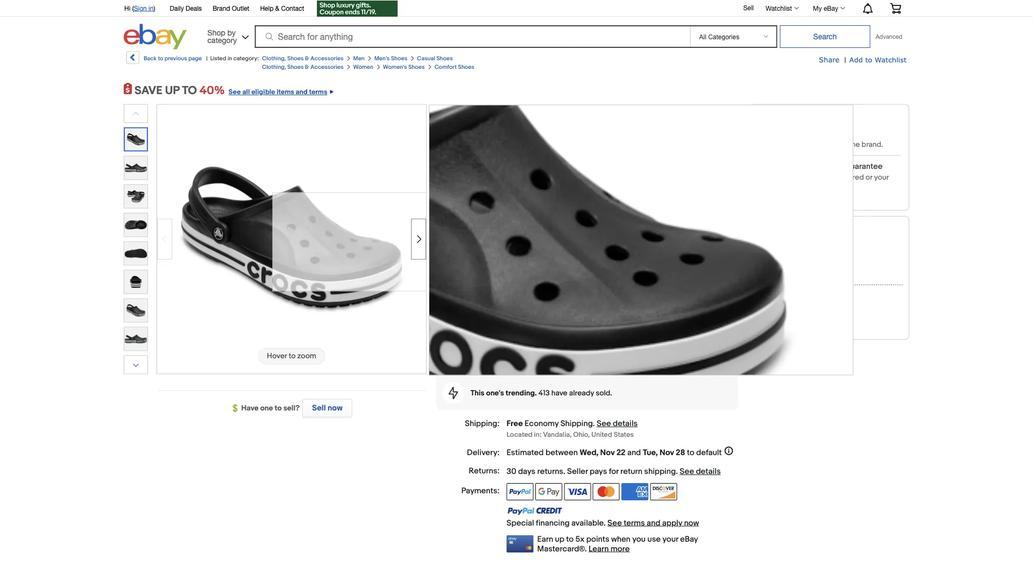 Task type: vqa. For each thing, say whether or not it's contained in the screenshot.
middle Control
no



Task type: describe. For each thing, give the bounding box(es) containing it.
one
[[260, 404, 273, 413]]

share button
[[820, 55, 840, 65]]

limited
[[541, 234, 567, 243]]

40%
[[200, 84, 225, 98]]

breathe easy. free shipping and returns.
[[471, 361, 607, 370]]

more
[[611, 544, 630, 554]]

now inside us $27.49 main content
[[685, 519, 700, 528]]

save us $27.50 (50% off)
[[499, 294, 591, 304]]

apply
[[663, 519, 683, 528]]

see inside the contact seller see other items
[[755, 319, 768, 328]]

hi ( sign in )
[[124, 4, 155, 12]]

50
[[447, 154, 456, 163]]

& for women
[[305, 64, 309, 71]]

to
[[182, 84, 197, 98]]

have one to sell?
[[241, 404, 300, 413]]

bayaband
[[638, 104, 696, 120]]

1 horizontal spatial shipping
[[645, 467, 676, 477]]

28
[[676, 448, 686, 458]]

us left shoe at the top
[[450, 192, 460, 202]]

save seller button
[[755, 291, 808, 303]]

free inside the free economy shipping . see details located in: vandalia, ohio, united states
[[507, 419, 523, 429]]

0 vertical spatial now
[[328, 404, 343, 413]]

terms inside us $27.49 main content
[[624, 519, 645, 528]]

shop by category banner
[[118, 0, 910, 52]]

earn up to 5x points when you use your ebay mastercard®.
[[538, 535, 698, 554]]

2 horizontal spatial .
[[676, 467, 678, 477]]

for
[[609, 467, 619, 477]]

and up use
[[647, 519, 661, 528]]

add to cart
[[655, 298, 697, 308]]

positive
[[776, 268, 802, 276]]

estimated
[[507, 448, 544, 458]]

ebay inside crocs men's and women's shoes - bayaband chevron clogs, slip on water shoes official crocs ebay store – free returns
[[489, 139, 507, 149]]

watched
[[458, 154, 487, 163]]

tue,
[[643, 448, 658, 458]]

clothing, shoes & accessories link for women
[[262, 64, 344, 71]]

seller for contact
[[785, 307, 803, 316]]

or
[[866, 173, 873, 182]]

water
[[574, 120, 608, 135]]

sell now
[[312, 404, 343, 413]]

clothing, shoes & accessories link for men
[[262, 55, 344, 62]]

0 vertical spatial 413
[[635, 234, 646, 243]]

clothing, for men
[[262, 55, 286, 62]]

shop crocs on ebay link
[[755, 256, 819, 264]]

add to watchlist link
[[614, 318, 738, 340]]

us down the $27.49 at right
[[535, 285, 545, 294]]

watchlist inside account navigation
[[766, 4, 793, 12]]

-
[[630, 104, 635, 120]]

seller
[[568, 467, 588, 477]]

free economy shipping . see details located in: vandalia, ohio, united states
[[507, 419, 638, 439]]

shoes for women's shoes link
[[409, 64, 425, 71]]

chevron
[[436, 120, 486, 135]]

women's shoes
[[383, 64, 425, 71]]

in inside account navigation
[[149, 4, 154, 12]]

to inside "link"
[[158, 55, 163, 62]]

comfort
[[435, 64, 457, 71]]

eligible
[[252, 88, 275, 96]]

see down 28
[[680, 467, 695, 477]]

shop by category button
[[203, 24, 251, 47]]

quantity:
[[466, 233, 500, 243]]

)
[[154, 4, 155, 12]]

returns
[[554, 139, 583, 149]]

price:
[[472, 266, 493, 276]]

use
[[648, 535, 661, 544]]

my ebay link
[[808, 2, 851, 15]]

ebay inside account navigation
[[824, 4, 839, 12]]

sell for sell now
[[312, 404, 326, 413]]

see inside see all eligible items and terms link
[[229, 88, 241, 96]]

0 horizontal spatial shipping
[[536, 361, 565, 370]]

contact inside the contact seller see other items
[[755, 307, 783, 316]]

ebay inside "earn up to 5x points when you use your ebay mastercard®."
[[681, 535, 698, 544]]

to right 28
[[687, 448, 695, 458]]

0 horizontal spatial women's
[[383, 64, 407, 71]]

0 vertical spatial the
[[849, 140, 861, 149]]

money
[[798, 162, 823, 171]]

other
[[770, 319, 788, 328]]

google pay image
[[536, 484, 563, 501]]

sell now link
[[300, 399, 352, 418]]

advanced
[[876, 33, 903, 40]]

0 vertical spatial sold
[[796, 140, 810, 149]]

picture 3 of 78 image
[[124, 185, 148, 208]]

buy
[[657, 272, 670, 282]]

1 horizontal spatial see details link
[[680, 467, 721, 477]]

comfort shoes link
[[435, 64, 475, 71]]

1 nov from the left
[[601, 448, 615, 458]]

add to watchlist
[[650, 324, 710, 334]]

Quantity: text field
[[507, 230, 531, 247]]

shop by category
[[208, 28, 237, 44]]

picture 2 of 78 image
[[124, 156, 148, 180]]

american express image
[[622, 484, 649, 501]]

your inside "earn up to 5x points when you use your ebay mastercard®."
[[663, 535, 679, 544]]

. for shipping
[[593, 419, 595, 429]]

sell?
[[284, 404, 300, 413]]

ebay inside ebay money back guarantee get the item you ordered or your money back.
[[779, 162, 796, 171]]

picture 5 of 78 image
[[124, 242, 148, 265]]

learn
[[589, 544, 609, 554]]

clogs,
[[489, 120, 526, 135]]

and right eligible
[[296, 88, 308, 96]]

shoes for clothing, shoes & accessories link for women
[[288, 64, 304, 71]]

see inside the free economy shipping . see details located in: vandalia, ohio, united states
[[597, 419, 612, 429]]

to right one
[[275, 404, 282, 413]]

save
[[135, 84, 163, 98]]

in for 50 watched in the last 24 hours
[[488, 154, 495, 163]]

and left returns.
[[567, 361, 579, 370]]

sold inside us $27.49 main content
[[648, 234, 662, 243]]

0 vertical spatial items
[[277, 88, 294, 96]]

the inside us $27.49 main content
[[496, 154, 507, 163]]

brand.
[[862, 140, 884, 149]]

and right 22
[[628, 448, 641, 458]]

1 vertical spatial free
[[519, 361, 534, 370]]

with
[[523, 177, 537, 187]]

sign
[[134, 4, 147, 12]]

in:
[[534, 431, 542, 439]]

1 horizontal spatial by
[[840, 140, 848, 149]]

daily deals link
[[170, 3, 202, 15]]

color
[[477, 211, 498, 221]]

master card image
[[593, 484, 620, 501]]

women's shoes link
[[383, 64, 425, 71]]

paypal credit image
[[507, 507, 563, 516]]

you inside "earn up to 5x points when you use your ebay mastercard®."
[[633, 535, 646, 544]]

clothing, shoes & accessories for women
[[262, 64, 344, 71]]

shop for shop by category
[[208, 28, 225, 37]]

contact inside account navigation
[[281, 4, 304, 12]]

store
[[509, 139, 529, 149]]

sign in link
[[134, 4, 154, 12]]

add for add to watchlist
[[650, 324, 666, 334]]

seller for save
[[789, 293, 808, 302]]

dollar sign image
[[233, 405, 241, 413]]

discover image
[[651, 484, 678, 501]]

see terms and apply now link
[[608, 519, 700, 528]]

visa image
[[564, 484, 591, 501]]

returns:
[[469, 466, 500, 476]]

hours
[[534, 154, 553, 163]]

to left watchlist
[[668, 324, 675, 334]]

none submit inside shop by category banner
[[780, 25, 871, 48]]

picture 4 of 78 image
[[124, 213, 148, 237]]

hi
[[124, 4, 130, 12]]

learn more
[[589, 544, 630, 554]]

located
[[507, 431, 533, 439]]

on
[[554, 120, 571, 135]]

watchlist
[[677, 324, 710, 334]]

ordered
[[837, 173, 865, 182]]

earn
[[538, 535, 554, 544]]

add to watchlist link
[[850, 55, 907, 65]]

and inside crocs men's and women's shoes - bayaband chevron clogs, slip on water shoes official crocs ebay store – free returns
[[511, 104, 533, 120]]

to inside share | add to watchlist
[[866, 55, 873, 64]]

see up when
[[608, 519, 622, 528]]

| inside share | add to watchlist
[[845, 55, 847, 65]]

2 nov from the left
[[660, 448, 675, 458]]

add for add to cart
[[655, 298, 671, 308]]

share
[[820, 55, 840, 64]]

98.2% positive feedback
[[755, 268, 833, 276]]

crocs men's and women's shoes - bayaband chevron clogs, slip on water shoes - picture 1 of 78 image
[[157, 163, 426, 313]]

save for save seller
[[771, 293, 788, 302]]

back to previous page
[[144, 55, 202, 62]]

1 horizontal spatial details
[[696, 467, 721, 477]]

shoes for clothing, shoes & accessories link for men
[[288, 55, 304, 62]]

save seller
[[771, 293, 808, 302]]



Task type: locate. For each thing, give the bounding box(es) containing it.
watchlist inside share | add to watchlist
[[875, 55, 907, 64]]

add to cart link
[[614, 292, 738, 314]]

0 vertical spatial watchlist
[[766, 4, 793, 12]]

sold right /
[[648, 234, 662, 243]]

you right item
[[823, 173, 835, 182]]

accessories for women
[[311, 64, 344, 71]]

2 clothing, shoes & accessories from the top
[[262, 64, 344, 71]]

in for | listed in category:
[[228, 55, 232, 62]]

0 horizontal spatial save
[[499, 294, 517, 304]]

1 vertical spatial you
[[633, 535, 646, 544]]

special financing available. see terms and apply now
[[507, 519, 700, 528]]

save down us $27.49
[[499, 294, 517, 304]]

1 vertical spatial clothing, shoes & accessories
[[262, 64, 344, 71]]

see details link up states on the right of page
[[597, 419, 638, 429]]

in inside us $27.49 main content
[[488, 154, 495, 163]]

0 horizontal spatial sold
[[648, 234, 662, 243]]

shop inside shop by category
[[208, 28, 225, 37]]

free right – at the right of the page
[[536, 139, 553, 149]]

details inside the free economy shipping . see details located in: vandalia, ohio, united states
[[613, 419, 638, 429]]

ebay up 50 watched in the last 24 hours
[[489, 139, 507, 149]]

1 vertical spatial details
[[696, 467, 721, 477]]

men's right 'men' link
[[375, 55, 390, 62]]

clothing,
[[262, 55, 286, 62], [262, 64, 286, 71]]

1 horizontal spatial contact
[[755, 307, 783, 316]]

help & contact
[[260, 4, 304, 12]]

you left use
[[633, 535, 646, 544]]

save inside save seller button
[[771, 293, 788, 302]]

2 vertical spatial add
[[650, 324, 666, 334]]

0 vertical spatial clothing,
[[262, 55, 286, 62]]

financing
[[536, 519, 570, 528]]

crocs up official
[[436, 104, 472, 120]]

24
[[523, 154, 532, 163]]

1 vertical spatial see details link
[[680, 467, 721, 477]]

learn more link
[[589, 544, 630, 554]]

in right listed
[[228, 55, 232, 62]]

0 horizontal spatial contact
[[281, 4, 304, 12]]

ebay up "get"
[[779, 162, 796, 171]]

0 vertical spatial by
[[228, 28, 236, 37]]

(50%
[[557, 294, 577, 304]]

the left brand.
[[849, 140, 861, 149]]

by down brand outlet link on the top left
[[228, 28, 236, 37]]

1 horizontal spatial sold
[[796, 140, 810, 149]]

1 vertical spatial sell
[[312, 404, 326, 413]]

ebay right 'on' on the top of page
[[803, 256, 819, 264]]

with details__icon image for this one's trending.
[[449, 387, 459, 400]]

shipping
[[561, 419, 593, 429]]

1 horizontal spatial items
[[790, 319, 808, 328]]

with details__icon image left item at the right of page
[[757, 131, 770, 145]]

accessories left women
[[311, 64, 344, 71]]

0 horizontal spatial details
[[613, 419, 638, 429]]

Search for anything text field
[[257, 26, 688, 47]]

with details__icon image for ebay money back guarantee
[[757, 174, 770, 187]]

now right the apply
[[685, 519, 700, 528]]

to inside "earn up to 5x points when you use your ebay mastercard®."
[[567, 535, 574, 544]]

1 vertical spatial shipping
[[645, 467, 676, 477]]

413 right /
[[635, 234, 646, 243]]

condition:
[[461, 178, 500, 187]]

by right directly
[[840, 140, 848, 149]]

shipping up discover image
[[645, 467, 676, 477]]

limited quantity available / 413 sold
[[541, 234, 662, 243]]

shipping up the this one's trending. 413 have already sold.
[[536, 361, 565, 370]]

picture 1 of 78 image
[[125, 128, 147, 150]]

returns
[[538, 467, 564, 477]]

items inside the contact seller see other items
[[790, 319, 808, 328]]

0 vertical spatial in
[[149, 4, 154, 12]]

(
[[132, 4, 134, 12]]

2 vertical spatial &
[[305, 64, 309, 71]]

sell inside account navigation
[[744, 4, 754, 11]]

/
[[629, 234, 633, 243]]

in right watched
[[488, 154, 495, 163]]

now right sell?
[[328, 404, 343, 413]]

your shopping cart image
[[890, 3, 902, 14]]

clothing, up see all eligible items and terms link at the top of page
[[262, 64, 286, 71]]

1 horizontal spatial 413
[[635, 234, 646, 243]]

up
[[165, 84, 180, 98]]

box
[[539, 177, 552, 187]]

women's down men's shoes link
[[383, 64, 407, 71]]

0 horizontal spatial 413
[[539, 389, 550, 398]]

0 vertical spatial seller
[[789, 293, 808, 302]]

deals
[[186, 4, 202, 12]]

& for men
[[305, 55, 309, 62]]

1 vertical spatial watchlist
[[875, 55, 907, 64]]

united
[[592, 431, 613, 439]]

22
[[617, 448, 626, 458]]

1 horizontal spatial women's
[[536, 104, 589, 120]]

back up ordered
[[825, 162, 843, 171]]

5x
[[576, 535, 585, 544]]

by inside shop by category
[[228, 28, 236, 37]]

0 horizontal spatial .
[[564, 467, 566, 477]]

see left all
[[229, 88, 241, 96]]

shoes for comfort shoes link
[[458, 64, 475, 71]]

| left listed
[[206, 55, 208, 62]]

1 horizontal spatial you
[[823, 173, 835, 182]]

1 vertical spatial by
[[840, 140, 848, 149]]

0 vertical spatial free
[[536, 139, 553, 149]]

return
[[621, 467, 643, 477]]

my ebay
[[814, 4, 839, 12]]

the left last
[[496, 154, 507, 163]]

2 clothing, shoes & accessories link from the top
[[262, 64, 344, 71]]

save for save us $27.50 (50% off)
[[499, 294, 517, 304]]

clothing, right category: in the top of the page
[[262, 55, 286, 62]]

with details__icon image
[[757, 131, 770, 145], [757, 174, 770, 187], [449, 360, 459, 371], [449, 387, 459, 400]]

. left seller on the right bottom
[[564, 467, 566, 477]]

available
[[598, 234, 628, 243]]

50 watched in the last 24 hours
[[447, 154, 553, 163]]

0 vertical spatial contact
[[281, 4, 304, 12]]

. down 28
[[676, 467, 678, 477]]

terms
[[309, 88, 328, 96], [624, 519, 645, 528]]

paypal image
[[507, 484, 534, 501]]

outlet
[[232, 4, 250, 12]]

mastercard®.
[[538, 544, 587, 554]]

accessories left 'men' link
[[311, 55, 344, 62]]

1 vertical spatial 413
[[539, 389, 550, 398]]

watchlist down 'advanced' link
[[875, 55, 907, 64]]

with details__icon image left "get"
[[757, 174, 770, 187]]

0 horizontal spatial watchlist
[[766, 4, 793, 12]]

None submit
[[780, 25, 871, 48]]

1 horizontal spatial in
[[228, 55, 232, 62]]

1 vertical spatial in
[[228, 55, 232, 62]]

economy
[[525, 419, 559, 429]]

1 vertical spatial items
[[790, 319, 808, 328]]

. for returns
[[564, 467, 566, 477]]

2 horizontal spatial the
[[849, 140, 861, 149]]

advanced link
[[871, 26, 908, 47]]

2 vertical spatial crocs
[[773, 256, 792, 264]]

women's up returns
[[536, 104, 589, 120]]

1 horizontal spatial your
[[875, 173, 889, 182]]

items right other
[[790, 319, 808, 328]]

sell for sell
[[744, 4, 754, 11]]

seller inside button
[[789, 293, 808, 302]]

save inside us $27.49 main content
[[499, 294, 517, 304]]

1 horizontal spatial terms
[[624, 519, 645, 528]]

0 vertical spatial you
[[823, 173, 835, 182]]

1 horizontal spatial .
[[593, 419, 595, 429]]

1 vertical spatial the
[[496, 154, 507, 163]]

add down buy
[[655, 298, 671, 308]]

back inside "link"
[[144, 55, 157, 62]]

1 horizontal spatial the
[[793, 173, 805, 182]]

contact up other
[[755, 307, 783, 316]]

shop up 98.2%
[[755, 256, 771, 264]]

see up united
[[597, 419, 612, 429]]

nov left 22
[[601, 448, 615, 458]]

picture 8 of 78 image
[[124, 328, 148, 351]]

see all eligible items and terms
[[229, 88, 328, 96]]

have
[[552, 389, 568, 398]]

women's inside crocs men's and women's shoes - bayaband chevron clogs, slip on water shoes official crocs ebay store – free returns
[[536, 104, 589, 120]]

men's inside crocs men's and women's shoes - bayaband chevron clogs, slip on water shoes official crocs ebay store – free returns
[[475, 104, 509, 120]]

1 clothing, shoes & accessories from the top
[[262, 55, 344, 62]]

0 horizontal spatial by
[[228, 28, 236, 37]]

us shoe size
[[450, 192, 498, 202]]

with details__icon image left breathe
[[449, 360, 459, 371]]

men's shoes link
[[375, 55, 408, 62]]

picture 6 of 78 image
[[124, 271, 148, 294]]

1 vertical spatial &
[[305, 55, 309, 62]]

men link
[[353, 55, 365, 62]]

1 vertical spatial sold
[[648, 234, 662, 243]]

to left the '5x'
[[567, 535, 574, 544]]

back left previous
[[144, 55, 157, 62]]

back to previous page link
[[125, 51, 202, 72]]

free right easy.
[[519, 361, 534, 370]]

women
[[353, 64, 374, 71]]

category:
[[234, 55, 259, 62]]

1 vertical spatial clothing, shoes & accessories link
[[262, 64, 344, 71]]

your down the apply
[[663, 535, 679, 544]]

1 vertical spatial terms
[[624, 519, 645, 528]]

on
[[794, 256, 802, 264]]

your inside ebay money back guarantee get the item you ordered or your money back.
[[875, 173, 889, 182]]

crocs up watched
[[465, 139, 488, 149]]

& inside account navigation
[[275, 4, 280, 12]]

1 horizontal spatial now
[[685, 519, 700, 528]]

slip
[[529, 120, 551, 135]]

1 clothing, shoes & accessories link from the top
[[262, 55, 344, 62]]

shoes for men's shoes link
[[391, 55, 408, 62]]

1 accessories from the top
[[311, 55, 344, 62]]

us $27.49 main content
[[436, 104, 739, 554]]

1 horizontal spatial shop
[[755, 256, 771, 264]]

shipping:
[[465, 419, 500, 429]]

when
[[612, 535, 631, 544]]

0 horizontal spatial now
[[328, 404, 343, 413]]

98.2%
[[755, 268, 775, 276]]

1 vertical spatial add
[[655, 298, 671, 308]]

estimated between wed, nov 22 and tue, nov 28 to default
[[507, 448, 722, 458]]

seller
[[789, 293, 808, 302], [785, 307, 803, 316]]

. up united
[[593, 419, 595, 429]]

0 horizontal spatial back
[[144, 55, 157, 62]]

sell left watchlist link
[[744, 4, 754, 11]]

see all eligible items and terms link
[[225, 84, 334, 98]]

sold.
[[596, 389, 613, 398]]

0 vertical spatial men's
[[375, 55, 390, 62]]

directly
[[812, 140, 838, 149]]

to left previous
[[158, 55, 163, 62]]

special
[[507, 519, 535, 528]]

off)
[[578, 294, 591, 304]]

2 clothing, from the top
[[262, 64, 286, 71]]

1 vertical spatial your
[[663, 535, 679, 544]]

see details link
[[597, 419, 638, 429], [680, 467, 721, 477]]

free up located
[[507, 419, 523, 429]]

details down the "default"
[[696, 467, 721, 477]]

1 vertical spatial shop
[[755, 256, 771, 264]]

you inside ebay money back guarantee get the item you ordered or your money back.
[[823, 173, 835, 182]]

add inside share | add to watchlist
[[850, 55, 863, 64]]

1 horizontal spatial men's
[[475, 104, 509, 120]]

ebay right my
[[824, 4, 839, 12]]

with details__icon image left this
[[449, 387, 459, 400]]

trending.
[[506, 389, 537, 398]]

2 vertical spatial the
[[793, 173, 805, 182]]

buy it now
[[657, 272, 695, 282]]

available.
[[572, 519, 606, 528]]

add
[[850, 55, 863, 64], [655, 298, 671, 308], [650, 324, 666, 334]]

sell
[[744, 4, 754, 11], [312, 404, 326, 413]]

0 horizontal spatial terms
[[309, 88, 328, 96]]

1 vertical spatial seller
[[785, 307, 803, 316]]

0 horizontal spatial shop
[[208, 28, 225, 37]]

us $27.49
[[499, 266, 562, 283]]

1 vertical spatial crocs
[[465, 139, 488, 149]]

2 accessories from the top
[[311, 64, 344, 71]]

0 vertical spatial clothing, shoes & accessories
[[262, 55, 344, 62]]

1 horizontal spatial nov
[[660, 448, 675, 458]]

ebay mastercard image
[[507, 536, 534, 553]]

crocs men's and women's shoes - bayaband chevron clogs, slip on water shoes official crocs ebay store – free returns
[[436, 104, 696, 149]]

0 vertical spatial see details link
[[597, 419, 638, 429]]

. inside the free economy shipping . see details located in: vandalia, ohio, united states
[[593, 419, 595, 429]]

the inside ebay money back guarantee get the item you ordered or your money back.
[[793, 173, 805, 182]]

back inside ebay money back guarantee get the item you ordered or your money back.
[[825, 162, 843, 171]]

1 vertical spatial women's
[[536, 104, 589, 120]]

0 vertical spatial crocs
[[436, 104, 472, 120]]

1 horizontal spatial watchlist
[[875, 55, 907, 64]]

feedback
[[803, 268, 833, 276]]

1 vertical spatial back
[[825, 162, 843, 171]]

add down add to cart link
[[650, 324, 666, 334]]

this one's trending. 413 have already sold.
[[471, 389, 613, 398]]

0 vertical spatial shipping
[[536, 361, 565, 370]]

413 left have
[[539, 389, 550, 398]]

item sold directly by the brand.
[[779, 140, 884, 149]]

details
[[613, 419, 638, 429], [696, 467, 721, 477]]

clothing, for women
[[262, 64, 286, 71]]

accessories for men
[[311, 55, 344, 62]]

help
[[260, 4, 274, 12]]

0 horizontal spatial your
[[663, 535, 679, 544]]

0 horizontal spatial you
[[633, 535, 646, 544]]

the right "get"
[[793, 173, 805, 182]]

daily deals
[[170, 4, 202, 12]]

get the coupon image
[[317, 1, 398, 17]]

shop down brand
[[208, 28, 225, 37]]

–
[[530, 139, 534, 149]]

contact right help
[[281, 4, 304, 12]]

it
[[672, 272, 677, 282]]

0 vertical spatial terms
[[309, 88, 328, 96]]

now
[[328, 404, 343, 413], [685, 519, 700, 528]]

seller inside the contact seller see other items
[[785, 307, 803, 316]]

days
[[518, 467, 536, 477]]

now
[[679, 272, 695, 282]]

crocs up positive
[[773, 256, 792, 264]]

0 horizontal spatial sell
[[312, 404, 326, 413]]

see
[[229, 88, 241, 96], [755, 319, 768, 328], [597, 419, 612, 429], [680, 467, 695, 477], [608, 519, 622, 528]]

us up list
[[499, 266, 517, 283]]

your right or
[[875, 173, 889, 182]]

wed,
[[580, 448, 599, 458]]

add right share
[[850, 55, 863, 64]]

sell link
[[739, 4, 759, 11]]

with details__icon image for breathe easy.
[[449, 360, 459, 371]]

in right sign
[[149, 4, 154, 12]]

official
[[436, 139, 463, 149]]

all
[[243, 88, 250, 96]]

1 clothing, from the top
[[262, 55, 286, 62]]

watchlist right sell link
[[766, 4, 793, 12]]

seller up contact seller link
[[789, 293, 808, 302]]

picture 7 of 78 image
[[124, 299, 148, 322]]

1 vertical spatial contact
[[755, 307, 783, 316]]

clothing, shoes & accessories for men
[[262, 55, 344, 62]]

size
[[482, 192, 498, 202]]

see left other
[[755, 319, 768, 328]]

0 vertical spatial sell
[[744, 4, 754, 11]]

shoes for casual shoes link
[[437, 55, 453, 62]]

0 horizontal spatial |
[[206, 55, 208, 62]]

men's up 50 watched in the last 24 hours
[[475, 104, 509, 120]]

save up to 40%
[[135, 84, 225, 98]]

0 vertical spatial accessories
[[311, 55, 344, 62]]

shop for shop crocs on ebay
[[755, 256, 771, 264]]

seller down save seller
[[785, 307, 803, 316]]

ebay down the apply
[[681, 535, 698, 544]]

account navigation
[[118, 0, 910, 18]]

shoes
[[288, 55, 304, 62], [391, 55, 408, 62], [437, 55, 453, 62], [288, 64, 304, 71], [409, 64, 425, 71], [458, 64, 475, 71], [591, 104, 628, 120], [611, 120, 647, 135]]

see details link down the "default"
[[680, 467, 721, 477]]

sold right item at the right of page
[[796, 140, 810, 149]]

0 vertical spatial back
[[144, 55, 157, 62]]

sell right sell?
[[312, 404, 326, 413]]

2 vertical spatial in
[[488, 154, 495, 163]]

2 vertical spatial free
[[507, 419, 523, 429]]

nov left 28
[[660, 448, 675, 458]]

payments:
[[462, 486, 500, 496]]

0 vertical spatial clothing, shoes & accessories link
[[262, 55, 344, 62]]

free inside crocs men's and women's shoes - bayaband chevron clogs, slip on water shoes official crocs ebay store – free returns
[[536, 139, 553, 149]]

save up contact seller link
[[771, 293, 788, 302]]

2 horizontal spatial in
[[488, 154, 495, 163]]

1 horizontal spatial save
[[771, 293, 788, 302]]

details up states on the right of page
[[613, 419, 638, 429]]

0 horizontal spatial in
[[149, 4, 154, 12]]

and up store
[[511, 104, 533, 120]]

0 horizontal spatial nov
[[601, 448, 615, 458]]

to down 'advanced' link
[[866, 55, 873, 64]]

0 horizontal spatial see details link
[[597, 419, 638, 429]]

one's
[[486, 389, 504, 398]]

us left $27.50
[[519, 294, 529, 304]]

| right share button
[[845, 55, 847, 65]]

items right eligible
[[277, 88, 294, 96]]

guarantee
[[845, 162, 883, 171]]

to left cart
[[672, 298, 680, 308]]

item
[[779, 140, 794, 149]]

1 vertical spatial men's
[[475, 104, 509, 120]]

0 horizontal spatial items
[[277, 88, 294, 96]]

1 horizontal spatial back
[[825, 162, 843, 171]]



